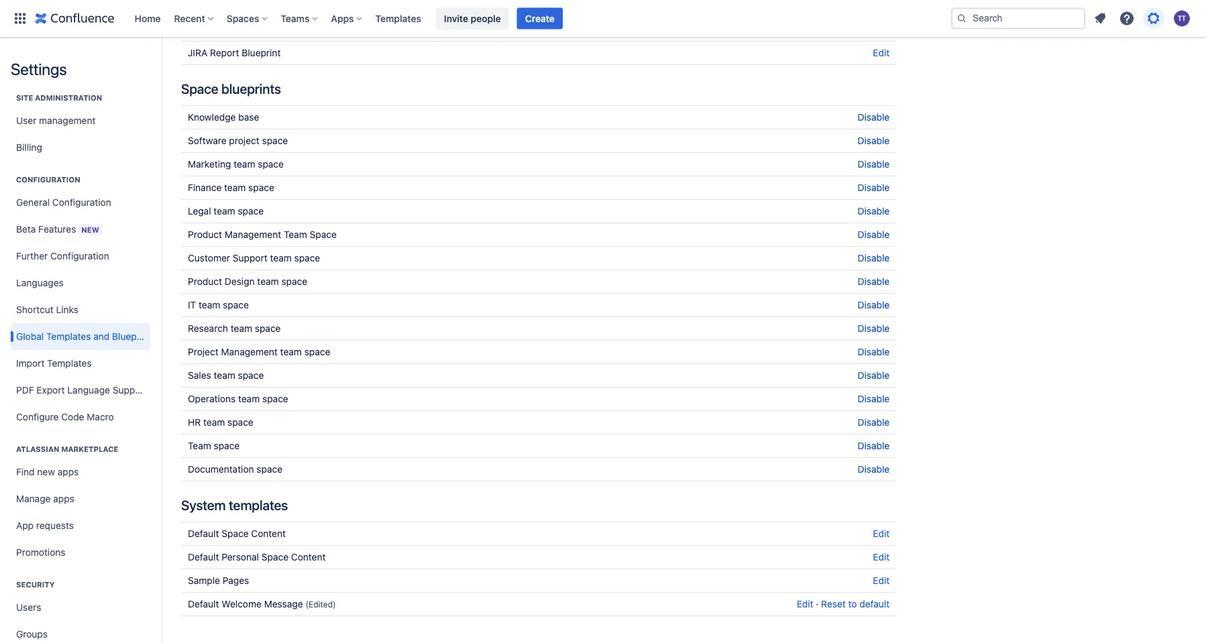 Task type: vqa. For each thing, say whether or not it's contained in the screenshot.
The corresponding to The current user
no



Task type: locate. For each thing, give the bounding box(es) containing it.
report
[[210, 0, 239, 11], [210, 24, 239, 35], [210, 47, 239, 58]]

management up the customer support team space
[[225, 229, 281, 240]]

disable link for documentation space
[[858, 464, 890, 475]]

disable for operations team space
[[858, 394, 890, 405]]

home
[[135, 13, 161, 24]]

templates for global templates and blueprints
[[46, 331, 91, 342]]

team for finance team space
[[224, 182, 246, 193]]

0 vertical spatial management
[[225, 229, 281, 240]]

edit for space
[[873, 552, 890, 563]]

3 disable link from the top
[[858, 159, 890, 170]]

8 disable link from the top
[[858, 276, 890, 287]]

jira report blueprint up spaces
[[188, 0, 281, 11]]

jira report blueprint down spaces
[[188, 47, 281, 58]]

disable link for research team space
[[858, 323, 890, 334]]

edit for blueprint
[[873, 47, 890, 58]]

configure code macro
[[16, 412, 114, 423]]

13 disable link from the top
[[858, 394, 890, 405]]

templates
[[229, 497, 288, 513]]

global
[[16, 331, 44, 342]]

2 disable link from the top
[[858, 135, 890, 146]]

0 vertical spatial content
[[251, 529, 286, 540]]

jira left spaces
[[188, 24, 208, 35]]

templates inside global templates and blueprints link
[[46, 331, 91, 342]]

configuration up general
[[16, 176, 80, 184]]

1 vertical spatial blueprint
[[242, 24, 281, 35]]

team for marketing team space
[[234, 159, 255, 170]]

spaces button
[[223, 8, 273, 29]]

jira down recent popup button
[[188, 47, 208, 58]]

1 vertical spatial report
[[210, 24, 239, 35]]

1 vertical spatial management
[[221, 347, 278, 358]]

16 disable from the top
[[858, 464, 890, 475]]

configure
[[16, 412, 59, 423]]

0 vertical spatial product
[[188, 229, 222, 240]]

features
[[38, 224, 76, 235]]

users
[[16, 602, 41, 613]]

team right sales
[[214, 370, 235, 381]]

7 disable link from the top
[[858, 253, 890, 264]]

4 disable link from the top
[[858, 182, 890, 193]]

report right recent
[[210, 24, 239, 35]]

promotions
[[16, 547, 65, 558]]

2 vertical spatial jira report blueprint
[[188, 47, 281, 58]]

system
[[181, 497, 226, 513]]

1 vertical spatial team
[[188, 441, 211, 452]]

0 vertical spatial blueprint
[[242, 0, 281, 11]]

app requests link
[[11, 513, 150, 540]]

2 vertical spatial jira
[[188, 47, 208, 58]]

2 default from the top
[[188, 552, 219, 563]]

default down 'system'
[[188, 529, 219, 540]]

to
[[849, 599, 857, 610]]

collapse sidebar image
[[146, 44, 176, 71]]

disable for product design team space
[[858, 276, 890, 287]]

apps up requests
[[53, 494, 74, 505]]

macro
[[87, 412, 114, 423]]

team for operations team space
[[238, 394, 260, 405]]

disable
[[858, 112, 890, 123], [858, 135, 890, 146], [858, 159, 890, 170], [858, 182, 890, 193], [858, 206, 890, 217], [858, 229, 890, 240], [858, 253, 890, 264], [858, 276, 890, 287], [858, 300, 890, 311], [858, 323, 890, 334], [858, 347, 890, 358], [858, 370, 890, 381], [858, 394, 890, 405], [858, 417, 890, 428], [858, 441, 890, 452], [858, 464, 890, 475]]

4 disable from the top
[[858, 182, 890, 193]]

0 vertical spatial jira report blueprint
[[188, 0, 281, 11]]

disable link for product management team space
[[858, 229, 890, 240]]

1 default from the top
[[188, 529, 219, 540]]

0 vertical spatial support
[[233, 253, 268, 264]]

apps right new
[[58, 467, 79, 478]]

team down hr
[[188, 441, 211, 452]]

project
[[188, 347, 219, 358]]

templates
[[376, 13, 421, 24], [46, 331, 91, 342], [47, 358, 92, 369]]

2 disable from the top
[[858, 135, 890, 146]]

product
[[188, 229, 222, 240], [188, 276, 222, 287]]

banner
[[0, 0, 1207, 38]]

support inside configuration group
[[113, 385, 147, 396]]

team up project management team space
[[231, 323, 252, 334]]

jira report blueprint up space blueprints
[[188, 24, 281, 35]]

team up the customer support team space
[[284, 229, 307, 240]]

apps
[[58, 467, 79, 478], [53, 494, 74, 505]]

disable link for it team space
[[858, 300, 890, 311]]

team right hr
[[203, 417, 225, 428]]

16 disable link from the top
[[858, 464, 890, 475]]

3 jira report blueprint from the top
[[188, 47, 281, 58]]

languages link
[[11, 270, 150, 297]]

team for hr team space
[[203, 417, 225, 428]]

site
[[16, 94, 33, 102]]

pdf export language support link
[[11, 377, 150, 404]]

and
[[93, 331, 110, 342]]

pdf
[[16, 385, 34, 396]]

2 vertical spatial blueprint
[[242, 47, 281, 58]]

promotions link
[[11, 540, 150, 566]]

1 horizontal spatial team
[[284, 229, 307, 240]]

apps inside find new apps link
[[58, 467, 79, 478]]

1 product from the top
[[188, 229, 222, 240]]

support up product design team space
[[233, 253, 268, 264]]

3 blueprint from the top
[[242, 47, 281, 58]]

content
[[251, 529, 286, 540], [291, 552, 326, 563]]

notification icon image
[[1093, 10, 1109, 27]]

edit
[[873, 47, 890, 58], [873, 529, 890, 540], [873, 552, 890, 563], [873, 576, 890, 587], [797, 599, 814, 610]]

templates link
[[372, 8, 425, 29]]

1 vertical spatial default
[[188, 552, 219, 563]]

disable link for project management team space
[[858, 347, 890, 358]]

6 disable link from the top
[[858, 229, 890, 240]]

0 vertical spatial templates
[[376, 13, 421, 24]]

1 horizontal spatial content
[[291, 552, 326, 563]]

confluence image
[[35, 10, 114, 27], [35, 10, 114, 27]]

1 jira from the top
[[188, 0, 208, 11]]

1 vertical spatial apps
[[53, 494, 74, 505]]

product down customer
[[188, 276, 222, 287]]

11 disable link from the top
[[858, 347, 890, 358]]

10 disable from the top
[[858, 323, 890, 334]]

14 disable from the top
[[858, 417, 890, 428]]

management
[[39, 115, 96, 126]]

1 blueprint from the top
[[242, 0, 281, 11]]

team down 'marketing team space'
[[224, 182, 246, 193]]

·
[[816, 599, 819, 610]]

1 disable link from the top
[[858, 112, 890, 123]]

content up default personal space content
[[251, 529, 286, 540]]

(edited)
[[306, 600, 336, 610]]

disable for finance team space
[[858, 182, 890, 193]]

blueprint
[[242, 0, 281, 11], [242, 24, 281, 35], [242, 47, 281, 58]]

14 disable link from the top
[[858, 417, 890, 428]]

2 vertical spatial configuration
[[50, 251, 109, 262]]

2 product from the top
[[188, 276, 222, 287]]

further
[[16, 251, 48, 262]]

jira up recent
[[188, 0, 208, 11]]

1 vertical spatial support
[[113, 385, 147, 396]]

templates down links
[[46, 331, 91, 342]]

report up space blueprints
[[210, 47, 239, 58]]

legal team space
[[188, 206, 264, 217]]

default welcome message (edited)
[[188, 599, 336, 610]]

groups
[[16, 629, 48, 640]]

team for sales team space
[[214, 370, 235, 381]]

content up (edited)
[[291, 552, 326, 563]]

default down sample
[[188, 599, 219, 610]]

languages
[[16, 278, 64, 289]]

0 horizontal spatial support
[[113, 385, 147, 396]]

atlassian marketplace group
[[11, 431, 150, 571]]

team for it team space
[[199, 300, 220, 311]]

2 vertical spatial default
[[188, 599, 219, 610]]

0 vertical spatial default
[[188, 529, 219, 540]]

disable for software project space
[[858, 135, 890, 146]]

9 disable link from the top
[[858, 300, 890, 311]]

configuration inside general configuration link
[[52, 197, 111, 208]]

0 vertical spatial report
[[210, 0, 239, 11]]

apps button
[[327, 8, 368, 29]]

1 vertical spatial product
[[188, 276, 222, 287]]

recent button
[[170, 8, 219, 29]]

disable link for team space
[[858, 441, 890, 452]]

user management
[[16, 115, 96, 126]]

1 disable from the top
[[858, 112, 890, 123]]

manage apps
[[16, 494, 74, 505]]

12 disable from the top
[[858, 370, 890, 381]]

jira report blueprint
[[188, 0, 281, 11], [188, 24, 281, 35], [188, 47, 281, 58]]

support
[[233, 253, 268, 264], [113, 385, 147, 396]]

users link
[[11, 595, 150, 622]]

help icon image
[[1120, 10, 1136, 27]]

2 report from the top
[[210, 24, 239, 35]]

disable for product management team space
[[858, 229, 890, 240]]

default up sample
[[188, 552, 219, 563]]

knowledge base
[[188, 112, 259, 123]]

marketing
[[188, 159, 231, 170]]

templates inside import templates link
[[47, 358, 92, 369]]

10 disable link from the top
[[858, 323, 890, 334]]

0 horizontal spatial team
[[188, 441, 211, 452]]

space
[[262, 135, 288, 146], [258, 159, 284, 170], [248, 182, 274, 193], [238, 206, 264, 217], [294, 253, 320, 264], [282, 276, 308, 287], [223, 300, 249, 311], [255, 323, 281, 334], [305, 347, 330, 358], [238, 370, 264, 381], [262, 394, 288, 405], [228, 417, 254, 428], [214, 441, 240, 452], [257, 464, 283, 475]]

disable for marketing team space
[[858, 159, 890, 170]]

5 disable link from the top
[[858, 206, 890, 217]]

legal
[[188, 206, 211, 217]]

1 vertical spatial templates
[[46, 331, 91, 342]]

app requests
[[16, 521, 74, 532]]

1 jira report blueprint from the top
[[188, 0, 281, 11]]

13 disable from the top
[[858, 394, 890, 405]]

disable for sales team space
[[858, 370, 890, 381]]

manage apps link
[[11, 486, 150, 513]]

default personal space content
[[188, 552, 326, 563]]

7 disable from the top
[[858, 253, 890, 264]]

8 disable from the top
[[858, 276, 890, 287]]

team down research team space
[[280, 347, 302, 358]]

2 vertical spatial report
[[210, 47, 239, 58]]

15 disable link from the top
[[858, 441, 890, 452]]

disable link for legal team space
[[858, 206, 890, 217]]

15 disable from the top
[[858, 441, 890, 452]]

spaces
[[227, 13, 259, 24]]

management for product
[[225, 229, 281, 240]]

disable link for hr team space
[[858, 417, 890, 428]]

11 disable from the top
[[858, 347, 890, 358]]

configuration group
[[11, 161, 156, 435]]

6 disable from the top
[[858, 229, 890, 240]]

finance
[[188, 182, 222, 193]]

templates up pdf export language support link
[[47, 358, 92, 369]]

3 default from the top
[[188, 599, 219, 610]]

shortcut links
[[16, 304, 79, 315]]

new
[[37, 467, 55, 478]]

product up customer
[[188, 229, 222, 240]]

team down the 'project'
[[234, 159, 255, 170]]

export
[[37, 385, 65, 396]]

system templates
[[181, 497, 288, 513]]

management
[[225, 229, 281, 240], [221, 347, 278, 358]]

support up macro
[[113, 385, 147, 396]]

security
[[16, 581, 55, 590]]

1 vertical spatial jira report blueprint
[[188, 24, 281, 35]]

jira
[[188, 0, 208, 11], [188, 24, 208, 35], [188, 47, 208, 58]]

1 vertical spatial content
[[291, 552, 326, 563]]

disable link for customer support team space
[[858, 253, 890, 264]]

operations
[[188, 394, 236, 405]]

3 disable from the top
[[858, 159, 890, 170]]

5 disable from the top
[[858, 206, 890, 217]]

sales team space
[[188, 370, 264, 381]]

reset to default link
[[822, 599, 890, 610]]

team
[[234, 159, 255, 170], [224, 182, 246, 193], [214, 206, 235, 217], [270, 253, 292, 264], [257, 276, 279, 287], [199, 300, 220, 311], [231, 323, 252, 334], [280, 347, 302, 358], [214, 370, 235, 381], [238, 394, 260, 405], [203, 417, 225, 428]]

configuration up new
[[52, 197, 111, 208]]

report up spaces
[[210, 0, 239, 11]]

templates inside templates link
[[376, 13, 421, 24]]

team down finance team space
[[214, 206, 235, 217]]

configuration inside further configuration link
[[50, 251, 109, 262]]

12 disable link from the top
[[858, 370, 890, 381]]

search image
[[957, 13, 968, 24]]

disable link for software project space
[[858, 135, 890, 146]]

configuration for further
[[50, 251, 109, 262]]

9 disable from the top
[[858, 300, 890, 311]]

team right it
[[199, 300, 220, 311]]

2 vertical spatial templates
[[47, 358, 92, 369]]

personal
[[222, 552, 259, 563]]

disable link for operations team space
[[858, 394, 890, 405]]

0 horizontal spatial content
[[251, 529, 286, 540]]

0 vertical spatial jira
[[188, 0, 208, 11]]

default space content
[[188, 529, 286, 540]]

knowledge
[[188, 112, 236, 123]]

site administration group
[[11, 79, 150, 165]]

0 vertical spatial apps
[[58, 467, 79, 478]]

customer
[[188, 253, 230, 264]]

disable link for marketing team space
[[858, 159, 890, 170]]

management down research team space
[[221, 347, 278, 358]]

edit for content
[[873, 529, 890, 540]]

software
[[188, 135, 227, 146]]

management for project
[[221, 347, 278, 358]]

team down sales team space
[[238, 394, 260, 405]]

disable link for sales team space
[[858, 370, 890, 381]]

configuration up languages link
[[50, 251, 109, 262]]

1 vertical spatial configuration
[[52, 197, 111, 208]]

templates right apps popup button
[[376, 13, 421, 24]]

disable for research team space
[[858, 323, 890, 334]]

1 vertical spatial jira
[[188, 24, 208, 35]]



Task type: describe. For each thing, give the bounding box(es) containing it.
hr team space
[[188, 417, 254, 428]]

message
[[264, 599, 303, 610]]

design
[[225, 276, 255, 287]]

it team space
[[188, 300, 249, 311]]

3 jira from the top
[[188, 47, 208, 58]]

edit link for space
[[873, 552, 890, 563]]

settings icon image
[[1146, 10, 1163, 27]]

invite
[[444, 13, 468, 24]]

global element
[[8, 0, 949, 37]]

documentation space
[[188, 464, 283, 475]]

product for product management team space
[[188, 229, 222, 240]]

disable for documentation space
[[858, 464, 890, 475]]

0 vertical spatial configuration
[[16, 176, 80, 184]]

documentation
[[188, 464, 254, 475]]

edit · reset to default
[[797, 599, 890, 610]]

project
[[229, 135, 260, 146]]

apps inside manage apps link
[[53, 494, 74, 505]]

1 report from the top
[[210, 0, 239, 11]]

Search field
[[952, 8, 1086, 29]]

global templates and blueprints
[[16, 331, 156, 342]]

project management team space
[[188, 347, 330, 358]]

site administration
[[16, 94, 102, 102]]

find new apps link
[[11, 459, 150, 486]]

team down product management team space
[[270, 253, 292, 264]]

marketing team space
[[188, 159, 284, 170]]

pdf export language support
[[16, 385, 147, 396]]

disable for legal team space
[[858, 206, 890, 217]]

further configuration
[[16, 251, 109, 262]]

configure code macro link
[[11, 404, 150, 431]]

2 jira from the top
[[188, 24, 208, 35]]

invite people button
[[436, 8, 509, 29]]

sample pages
[[188, 576, 249, 587]]

disable for knowledge base
[[858, 112, 890, 123]]

further configuration link
[[11, 243, 150, 270]]

it
[[188, 300, 196, 311]]

banner containing home
[[0, 0, 1207, 38]]

sales
[[188, 370, 211, 381]]

find
[[16, 467, 35, 478]]

create
[[525, 13, 555, 24]]

disable link for knowledge base
[[858, 112, 890, 123]]

0 vertical spatial team
[[284, 229, 307, 240]]

team for legal team space
[[214, 206, 235, 217]]

software project space
[[188, 135, 288, 146]]

team space
[[188, 441, 240, 452]]

sample
[[188, 576, 220, 587]]

shortcut links link
[[11, 297, 150, 324]]

groups link
[[11, 622, 150, 644]]

atlassian marketplace
[[16, 445, 118, 454]]

default
[[860, 599, 890, 610]]

atlassian
[[16, 445, 59, 454]]

default for default personal space content
[[188, 552, 219, 563]]

settings
[[11, 60, 67, 79]]

2 jira report blueprint from the top
[[188, 24, 281, 35]]

configuration for general
[[52, 197, 111, 208]]

global templates and blueprints link
[[11, 324, 156, 350]]

disable for hr team space
[[858, 417, 890, 428]]

templates for import templates
[[47, 358, 92, 369]]

disable for team space
[[858, 441, 890, 452]]

billing link
[[11, 134, 150, 161]]

create link
[[517, 8, 563, 29]]

user
[[16, 115, 37, 126]]

teams button
[[277, 8, 323, 29]]

manage
[[16, 494, 51, 505]]

recent
[[174, 13, 205, 24]]

team down the customer support team space
[[257, 276, 279, 287]]

space blueprints
[[181, 81, 281, 96]]

general
[[16, 197, 50, 208]]

security group
[[11, 566, 150, 644]]

hr
[[188, 417, 201, 428]]

1 horizontal spatial support
[[233, 253, 268, 264]]

product for product design team space
[[188, 276, 222, 287]]

research
[[188, 323, 228, 334]]

2 blueprint from the top
[[242, 24, 281, 35]]

links
[[56, 304, 79, 315]]

reset
[[822, 599, 846, 610]]

3 report from the top
[[210, 47, 239, 58]]

people
[[471, 13, 501, 24]]

home link
[[131, 8, 165, 29]]

user management link
[[11, 107, 150, 134]]

teams
[[281, 13, 310, 24]]

disable for project management team space
[[858, 347, 890, 358]]

app
[[16, 521, 34, 532]]

administration
[[35, 94, 102, 102]]

import templates
[[16, 358, 92, 369]]

marketplace
[[61, 445, 118, 454]]

default for default space content
[[188, 529, 219, 540]]

edit link for blueprint
[[873, 47, 890, 58]]

language
[[67, 385, 110, 396]]

find new apps
[[16, 467, 79, 478]]

disable link for finance team space
[[858, 182, 890, 193]]

edit link for content
[[873, 529, 890, 540]]

operations team space
[[188, 394, 288, 405]]

disable for it team space
[[858, 300, 890, 311]]

general configuration link
[[11, 189, 150, 216]]

your profile and preferences image
[[1175, 10, 1191, 27]]

apps
[[331, 13, 354, 24]]

product management team space
[[188, 229, 337, 240]]

disable for customer support team space
[[858, 253, 890, 264]]

team for research team space
[[231, 323, 252, 334]]

product design team space
[[188, 276, 308, 287]]

pages
[[223, 576, 249, 587]]

import templates link
[[11, 350, 150, 377]]

appswitcher icon image
[[12, 10, 28, 27]]

welcome
[[222, 599, 262, 610]]

shortcut
[[16, 304, 54, 315]]

disable link for product design team space
[[858, 276, 890, 287]]

new
[[81, 226, 99, 234]]



